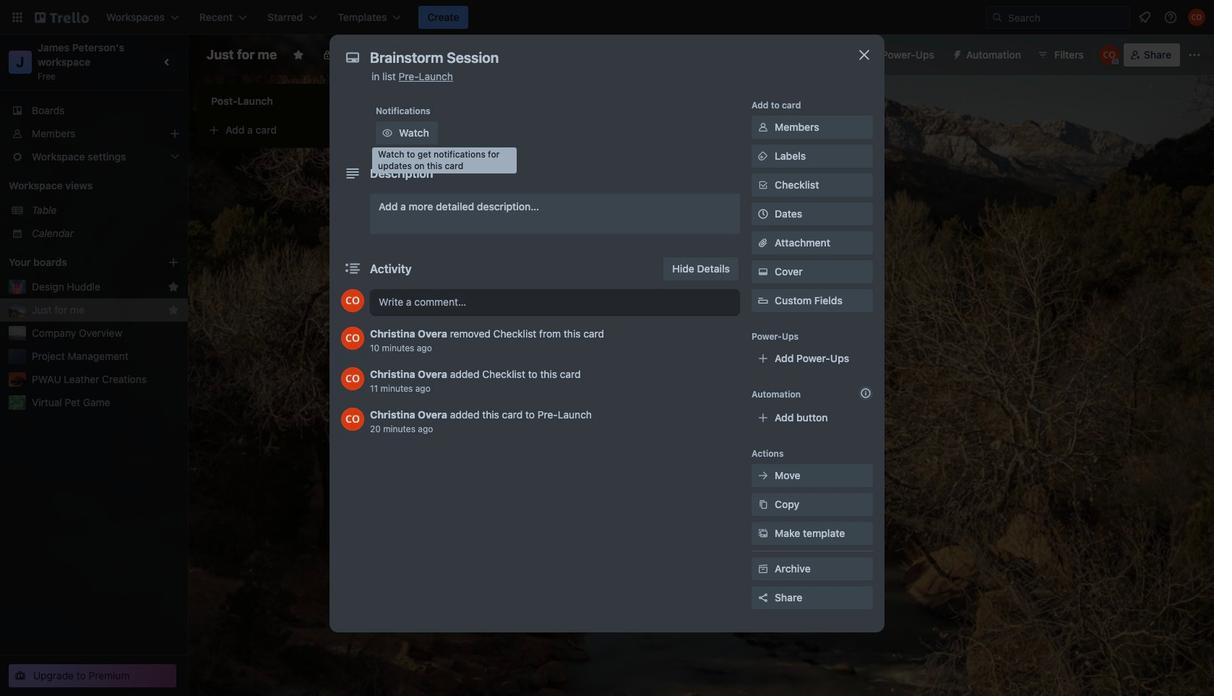 Task type: describe. For each thing, give the bounding box(es) containing it.
search image
[[992, 12, 1004, 23]]

christina overa (christinaovera) image inside primary element
[[1189, 9, 1206, 26]]

Board name text field
[[200, 43, 284, 67]]

close dialog image
[[856, 46, 874, 64]]

show menu image
[[1188, 48, 1203, 62]]

star or unstar board image
[[293, 49, 305, 61]]

2 starred icon image from the top
[[168, 304, 179, 316]]

primary element
[[0, 0, 1215, 35]]

add board image
[[168, 257, 179, 268]]



Task type: vqa. For each thing, say whether or not it's contained in the screenshot.
the new
no



Task type: locate. For each thing, give the bounding box(es) containing it.
create from template… image
[[370, 124, 382, 136]]

Write a comment text field
[[370, 289, 741, 315]]

1 starred icon image from the top
[[168, 281, 179, 293]]

christina overa (christinaovera) image
[[1189, 9, 1206, 26], [341, 289, 364, 312], [341, 327, 364, 350], [341, 367, 364, 391]]

1 vertical spatial starred icon image
[[168, 304, 179, 316]]

christina overa (christinaovera) image
[[1100, 45, 1120, 65], [341, 408, 364, 431]]

0 vertical spatial starred icon image
[[168, 281, 179, 293]]

1 horizontal spatial christina overa (christinaovera) image
[[1100, 45, 1120, 65]]

your boards with 6 items element
[[9, 254, 146, 271]]

sm image
[[947, 43, 967, 64], [756, 120, 771, 135], [756, 265, 771, 279], [756, 526, 771, 541], [756, 562, 771, 576]]

1 vertical spatial christina overa (christinaovera) image
[[341, 408, 364, 431]]

0 notifications image
[[1137, 9, 1154, 26]]

starred icon image
[[168, 281, 179, 293], [168, 304, 179, 316]]

0 horizontal spatial christina overa (christinaovera) image
[[341, 408, 364, 431]]

sm image
[[380, 126, 395, 140], [756, 149, 771, 163], [756, 469, 771, 483], [756, 498, 771, 512]]

0 vertical spatial christina overa (christinaovera) image
[[1100, 45, 1120, 65]]

Search field
[[1004, 7, 1130, 27]]

None text field
[[363, 45, 840, 71]]

open information menu image
[[1164, 10, 1179, 25]]

customize views image
[[453, 48, 467, 62]]



